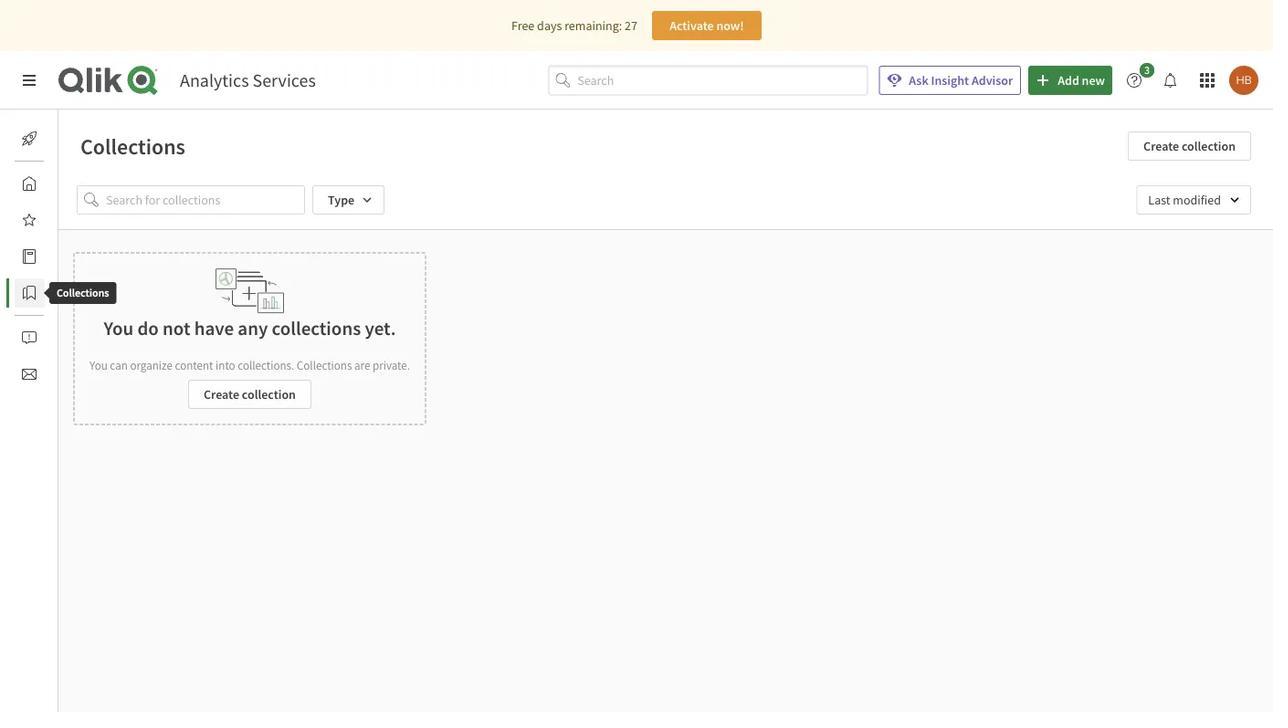 Task type: describe. For each thing, give the bounding box(es) containing it.
add new
[[1058, 72, 1105, 89]]

last modified
[[1149, 192, 1221, 208]]

open sidebar menu image
[[22, 73, 37, 88]]

not
[[163, 317, 190, 340]]

alerts
[[58, 330, 89, 346]]

analytics
[[180, 69, 249, 92]]

0 vertical spatial collections
[[80, 132, 185, 160]]

alerts link
[[15, 323, 89, 353]]

getting started image
[[22, 132, 37, 146]]

activate
[[670, 17, 714, 34]]

you do not have any collections yet.
[[104, 317, 396, 340]]

home link
[[15, 169, 91, 198]]

filters region
[[58, 171, 1273, 229]]

3 button
[[1120, 63, 1160, 95]]

add new button
[[1029, 66, 1113, 95]]

Last modified field
[[1137, 185, 1252, 215]]

free
[[512, 17, 535, 34]]

collections inside tooltip
[[57, 286, 109, 300]]

type button
[[312, 185, 385, 215]]

create for create collection button to the left
[[204, 386, 239, 403]]

into
[[216, 358, 235, 373]]

private.
[[373, 358, 410, 373]]

create collection for top create collection button
[[1144, 138, 1236, 154]]

subscriptions image
[[22, 367, 37, 382]]

yet.
[[365, 317, 396, 340]]

0 vertical spatial create collection button
[[1128, 132, 1252, 161]]

create for top create collection button
[[1144, 138, 1179, 154]]

ask insight advisor
[[909, 72, 1013, 89]]

collections inside create collection element
[[297, 358, 352, 373]]

Search text field
[[578, 65, 868, 95]]

howard brown image
[[1230, 66, 1259, 95]]

create collection element
[[73, 252, 427, 426]]

analytics services element
[[180, 69, 316, 92]]

do
[[137, 317, 159, 340]]



Task type: vqa. For each thing, say whether or not it's contained in the screenshot.
Create collection button
yes



Task type: locate. For each thing, give the bounding box(es) containing it.
0 horizontal spatial create
[[204, 386, 239, 403]]

1 vertical spatial create collection button
[[188, 380, 311, 409]]

any
[[238, 317, 268, 340]]

days
[[537, 17, 562, 34]]

0 vertical spatial you
[[104, 317, 134, 340]]

collection down collections.
[[242, 386, 296, 403]]

1 vertical spatial you
[[90, 358, 108, 373]]

0 horizontal spatial create collection button
[[188, 380, 311, 409]]

insight
[[931, 72, 969, 89]]

create collection button
[[1128, 132, 1252, 161], [188, 380, 311, 409]]

ask insight advisor button
[[879, 66, 1021, 95]]

3
[[1145, 63, 1150, 77]]

you for you can organize content into collections. collections are private.
[[90, 358, 108, 373]]

new
[[1082, 72, 1105, 89]]

create collection
[[1144, 138, 1236, 154], [204, 386, 296, 403]]

1 vertical spatial collections
[[57, 286, 109, 300]]

1 horizontal spatial create collection button
[[1128, 132, 1252, 161]]

you for you do not have any collections yet.
[[104, 317, 134, 340]]

can
[[110, 358, 128, 373]]

you can organize content into collections. collections are private.
[[90, 358, 410, 373]]

create collection up "last modified" "field"
[[1144, 138, 1236, 154]]

1 vertical spatial create
[[204, 386, 239, 403]]

1 vertical spatial collection
[[242, 386, 296, 403]]

catalog
[[58, 248, 99, 265]]

1 horizontal spatial collection
[[1182, 138, 1236, 154]]

0 horizontal spatial collection
[[242, 386, 296, 403]]

activate now! link
[[652, 11, 762, 40]]

last
[[1149, 192, 1171, 208]]

create up "last"
[[1144, 138, 1179, 154]]

you left do
[[104, 317, 134, 340]]

Search for collections text field
[[106, 185, 305, 215]]

services
[[253, 69, 316, 92]]

analytics services
[[180, 69, 316, 92]]

collections
[[80, 132, 185, 160], [57, 286, 109, 300], [297, 358, 352, 373]]

0 vertical spatial create collection
[[1144, 138, 1236, 154]]

1 horizontal spatial create
[[1144, 138, 1179, 154]]

2 vertical spatial collections
[[297, 358, 352, 373]]

1 vertical spatial create collection
[[204, 386, 296, 403]]

create collection down the you can organize content into collections. collections are private. on the bottom of page
[[204, 386, 296, 403]]

navigation pane element
[[0, 117, 99, 396]]

home
[[58, 175, 91, 192]]

type
[[328, 192, 355, 208]]

have
[[194, 317, 234, 340]]

collections up home
[[80, 132, 185, 160]]

create
[[1144, 138, 1179, 154], [204, 386, 239, 403]]

you left can
[[90, 358, 108, 373]]

collections
[[272, 317, 361, 340]]

searchbar element
[[548, 65, 868, 95]]

0 horizontal spatial create collection
[[204, 386, 296, 403]]

collection for create collection button to the left
[[242, 386, 296, 403]]

alerts image
[[22, 331, 37, 345]]

collections down catalog
[[57, 286, 109, 300]]

collections down collections
[[297, 358, 352, 373]]

remaining:
[[565, 17, 622, 34]]

activate now!
[[670, 17, 744, 34]]

you
[[104, 317, 134, 340], [90, 358, 108, 373]]

collection up modified
[[1182, 138, 1236, 154]]

favorites image
[[22, 213, 37, 227]]

create collection for create collection button to the left
[[204, 386, 296, 403]]

0 vertical spatial create
[[1144, 138, 1179, 154]]

collections tooltip
[[37, 282, 129, 304]]

collection for top create collection button
[[1182, 138, 1236, 154]]

are
[[354, 358, 370, 373]]

now!
[[717, 17, 744, 34]]

organize
[[130, 358, 173, 373]]

create collection button down the you can organize content into collections. collections are private. on the bottom of page
[[188, 380, 311, 409]]

collection
[[1182, 138, 1236, 154], [242, 386, 296, 403]]

create collection button up "last modified" "field"
[[1128, 132, 1252, 161]]

modified
[[1173, 192, 1221, 208]]

0 vertical spatial collection
[[1182, 138, 1236, 154]]

create down "into"
[[204, 386, 239, 403]]

27
[[625, 17, 638, 34]]

content
[[175, 358, 213, 373]]

catalog link
[[15, 242, 99, 271]]

add
[[1058, 72, 1080, 89]]

1 horizontal spatial create collection
[[1144, 138, 1236, 154]]

ask
[[909, 72, 929, 89]]

advisor
[[972, 72, 1013, 89]]

collections.
[[238, 358, 294, 373]]

free days remaining: 27
[[512, 17, 638, 34]]



